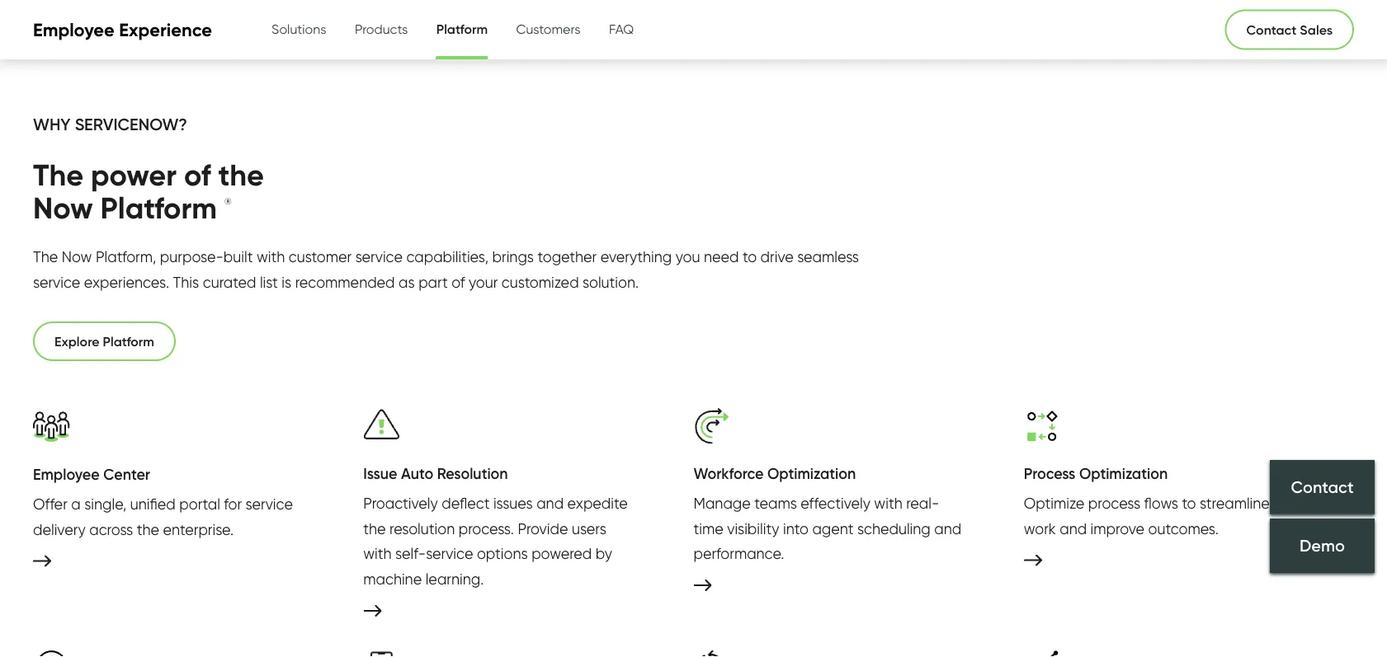 Task type: describe. For each thing, give the bounding box(es) containing it.
seamless
[[797, 248, 859, 266]]

process
[[1024, 464, 1076, 483]]

optimization for workforce optimization
[[767, 464, 856, 483]]

demo link
[[1270, 519, 1375, 573]]

with inside proactively deflect issues and expedite the resolution process. provide users with self-service options powered by machine learning.
[[363, 545, 392, 563]]

offer
[[33, 495, 67, 514]]

to inside optimize process flows to streamline work and improve outcomes.
[[1182, 495, 1196, 513]]

center
[[103, 465, 150, 484]]

time
[[694, 520, 723, 538]]

the inside proactively deflect issues and expedite the resolution process. provide users with self-service options powered by machine learning.
[[363, 520, 386, 538]]

learning.
[[426, 570, 484, 589]]

unified
[[130, 495, 176, 514]]

servicenow?
[[75, 114, 187, 135]]

0 vertical spatial platform
[[436, 21, 488, 37]]

with inside the now platform, purpose-built with customer service capabilities, brings together everything you need to drive seamless service experiences. this curated list is recommended as part of your customized solution.
[[257, 248, 285, 266]]

machine
[[363, 570, 422, 589]]

part
[[418, 273, 448, 291]]

agent
[[812, 520, 854, 538]]

service up "explore"
[[33, 273, 80, 291]]

together
[[538, 248, 597, 266]]

expedite
[[567, 495, 628, 513]]

and inside proactively deflect issues and expedite the resolution process. provide users with self-service options powered by machine learning.
[[536, 495, 564, 513]]

work
[[1024, 520, 1056, 538]]

provide
[[518, 520, 568, 538]]

purpose-
[[160, 248, 224, 266]]

list
[[260, 273, 278, 291]]

deflect
[[442, 495, 490, 513]]

now inside the now platform, purpose-built with customer service capabilities, brings together everything you need to drive seamless service experiences. this curated list is recommended as part of your customized solution.
[[62, 248, 92, 266]]

issue
[[363, 464, 397, 483]]

issue auto resolution
[[363, 464, 508, 483]]

the power of the now platform ®
[[33, 157, 264, 227]]

flows
[[1144, 495, 1178, 513]]

outcomes.
[[1148, 520, 1219, 538]]

platform inside the power of the now platform ®
[[100, 190, 217, 227]]

workforce optimization icon image
[[694, 408, 731, 445]]

proactively
[[363, 495, 438, 513]]

experiences.
[[84, 273, 169, 291]]

service catalog icon image
[[1024, 650, 1061, 658]]

employee for employee center
[[33, 465, 100, 484]]

faq
[[609, 21, 634, 37]]

effectively
[[801, 495, 870, 513]]

brings
[[492, 248, 534, 266]]

resolution
[[437, 464, 508, 483]]

powered
[[532, 545, 592, 563]]

workforce
[[694, 464, 764, 483]]

now mobile icon image
[[363, 650, 400, 658]]

virtual agent icon image
[[33, 650, 70, 658]]

platform,
[[96, 248, 156, 266]]

optimization for process optimization
[[1079, 464, 1168, 483]]

contact for contact
[[1291, 477, 1354, 497]]

products link
[[355, 0, 408, 58]]

employee center icon image
[[33, 408, 70, 445]]

contact sales
[[1246, 21, 1333, 38]]

®
[[224, 195, 232, 207]]

and inside optimize process flows to streamline work and improve outcomes.
[[1060, 520, 1087, 538]]

platform link
[[436, 0, 488, 62]]

contact sales link
[[1225, 9, 1354, 50]]

you
[[676, 248, 700, 266]]

your
[[469, 273, 498, 291]]

real-
[[906, 495, 939, 513]]

the for now
[[33, 248, 58, 266]]

offer a single, unified portal for service delivery across the enterprise.
[[33, 495, 293, 539]]

optimize
[[1024, 495, 1085, 513]]

employee for employee experience
[[33, 18, 115, 41]]

employee center
[[33, 465, 150, 484]]

customers link
[[516, 0, 580, 58]]

products
[[355, 21, 408, 37]]

into
[[783, 520, 809, 538]]

everything
[[601, 248, 672, 266]]

to inside the now platform, purpose-built with customer service capabilities, brings together everything you need to drive seamless service experiences. this curated list is recommended as part of your customized solution.
[[743, 248, 757, 266]]

solutions
[[272, 21, 326, 37]]

streamline
[[1200, 495, 1270, 513]]

performance.
[[694, 545, 784, 563]]

is
[[282, 273, 291, 291]]

curated
[[203, 273, 256, 291]]

workforce optimization
[[694, 464, 856, 483]]

the now platform, purpose-built with customer service capabilities, brings together everything you need to drive seamless service experiences. this curated list is recommended as part of your customized solution.
[[33, 248, 859, 291]]

single,
[[84, 495, 126, 514]]

issues
[[493, 495, 533, 513]]

faq link
[[609, 0, 634, 58]]



Task type: vqa. For each thing, say whether or not it's contained in the screenshot.
brings on the top left of page
yes



Task type: locate. For each thing, give the bounding box(es) containing it.
explore platform link
[[33, 322, 176, 361]]

1 horizontal spatial of
[[451, 273, 465, 291]]

the inside offer a single, unified portal for service delivery across the enterprise.
[[137, 521, 159, 539]]

resolution
[[390, 520, 455, 538]]

contact link
[[1270, 460, 1375, 515]]

built
[[224, 248, 253, 266]]

2 vertical spatial with
[[363, 545, 392, 563]]

explore
[[54, 333, 99, 350]]

solutions link
[[272, 0, 326, 58]]

0 vertical spatial the
[[33, 157, 83, 194]]

0 horizontal spatial of
[[184, 157, 211, 194]]

a
[[71, 495, 81, 514]]

1 vertical spatial of
[[451, 273, 465, 291]]

why
[[33, 114, 71, 135]]

contact
[[1246, 21, 1297, 38], [1291, 477, 1354, 497]]

1 horizontal spatial optimization
[[1079, 464, 1168, 483]]

self-
[[395, 545, 426, 563]]

service
[[355, 248, 403, 266], [33, 273, 80, 291], [246, 495, 293, 514], [426, 545, 473, 563]]

power
[[91, 157, 177, 194]]

issue auto resolution icon image
[[363, 408, 400, 445]]

portal
[[179, 495, 220, 514]]

and
[[536, 495, 564, 513], [934, 520, 961, 538], [1060, 520, 1087, 538]]

for
[[224, 495, 242, 514]]

1 the from the top
[[33, 157, 83, 194]]

of inside the power of the now platform ®
[[184, 157, 211, 194]]

demo
[[1300, 536, 1345, 556]]

1 horizontal spatial with
[[363, 545, 392, 563]]

recommended
[[295, 273, 395, 291]]

1 vertical spatial platform
[[100, 190, 217, 227]]

platform right products link
[[436, 21, 488, 37]]

service inside offer a single, unified portal for service delivery across the enterprise.
[[246, 495, 293, 514]]

explore platform
[[54, 333, 154, 350]]

to left drive
[[743, 248, 757, 266]]

customers
[[516, 21, 580, 37]]

0 horizontal spatial to
[[743, 248, 757, 266]]

and inside "manage teams effectively with real- time visibility into agent scheduling and performance."
[[934, 520, 961, 538]]

optimization up "process"
[[1079, 464, 1168, 483]]

as
[[399, 273, 415, 291]]

this
[[173, 273, 199, 291]]

1 optimization from the left
[[767, 464, 856, 483]]

process.
[[459, 520, 514, 538]]

with up scheduling
[[874, 495, 902, 513]]

by
[[596, 545, 612, 563]]

scheduling
[[857, 520, 931, 538]]

1 horizontal spatial and
[[934, 520, 961, 538]]

2 horizontal spatial the
[[363, 520, 386, 538]]

platform right "explore"
[[103, 333, 154, 350]]

process optimization icon image
[[1024, 408, 1061, 445]]

with inside "manage teams effectively with real- time visibility into agent scheduling and performance."
[[874, 495, 902, 513]]

optimize process flows to streamline work and improve outcomes.
[[1024, 495, 1270, 538]]

across
[[89, 521, 133, 539]]

process
[[1088, 495, 1140, 513]]

predictive intelligence icon image
[[694, 650, 731, 658]]

0 horizontal spatial the
[[137, 521, 159, 539]]

with
[[257, 248, 285, 266], [874, 495, 902, 513], [363, 545, 392, 563]]

delivery
[[33, 521, 86, 539]]

1 vertical spatial with
[[874, 495, 902, 513]]

capabilities,
[[406, 248, 489, 266]]

2 horizontal spatial with
[[874, 495, 902, 513]]

2 optimization from the left
[[1079, 464, 1168, 483]]

now
[[33, 190, 93, 227], [62, 248, 92, 266]]

1 vertical spatial to
[[1182, 495, 1196, 513]]

the down "unified"
[[137, 521, 159, 539]]

of inside the now platform, purpose-built with customer service capabilities, brings together everything you need to drive seamless service experiences. this curated list is recommended as part of your customized solution.
[[451, 273, 465, 291]]

0 vertical spatial contact
[[1246, 21, 1297, 38]]

the inside the power of the now platform ®
[[218, 157, 264, 194]]

0 horizontal spatial optimization
[[767, 464, 856, 483]]

solution.
[[583, 273, 639, 291]]

visibility
[[727, 520, 779, 538]]

0 vertical spatial now
[[33, 190, 93, 227]]

platform
[[436, 21, 488, 37], [100, 190, 217, 227], [103, 333, 154, 350]]

the inside the power of the now platform ®
[[33, 157, 83, 194]]

enterprise.
[[163, 521, 234, 539]]

1 vertical spatial now
[[62, 248, 92, 266]]

customer
[[289, 248, 352, 266]]

and down the real-
[[934, 520, 961, 538]]

of left your
[[451, 273, 465, 291]]

drive
[[760, 248, 794, 266]]

0 vertical spatial of
[[184, 157, 211, 194]]

and up provide
[[536, 495, 564, 513]]

service inside proactively deflect issues and expedite the resolution process. provide users with self-service options powered by machine learning.
[[426, 545, 473, 563]]

2 vertical spatial platform
[[103, 333, 154, 350]]

contact up demo link
[[1291, 477, 1354, 497]]

employee
[[33, 18, 115, 41], [33, 465, 100, 484]]

0 horizontal spatial with
[[257, 248, 285, 266]]

the for power
[[33, 157, 83, 194]]

process optimization
[[1024, 464, 1168, 483]]

auto
[[401, 464, 433, 483]]

manage
[[694, 495, 751, 513]]

service up learning.
[[426, 545, 473, 563]]

0 vertical spatial with
[[257, 248, 285, 266]]

manage teams effectively with real- time visibility into agent scheduling and performance.
[[694, 495, 961, 563]]

1 vertical spatial contact
[[1291, 477, 1354, 497]]

optimization up effectively
[[767, 464, 856, 483]]

experience
[[119, 18, 212, 41]]

options
[[477, 545, 528, 563]]

1 vertical spatial employee
[[33, 465, 100, 484]]

of right the power
[[184, 157, 211, 194]]

contact for contact sales
[[1246, 21, 1297, 38]]

to up "outcomes."
[[1182, 495, 1196, 513]]

optimization
[[767, 464, 856, 483], [1079, 464, 1168, 483]]

users
[[572, 520, 606, 538]]

the up ®
[[218, 157, 264, 194]]

the down proactively
[[363, 520, 386, 538]]

sales
[[1300, 21, 1333, 38]]

proactively deflect issues and expedite the resolution process. provide users with self-service options powered by machine learning.
[[363, 495, 628, 589]]

the left platform,
[[33, 248, 58, 266]]

to
[[743, 248, 757, 266], [1182, 495, 1196, 513]]

why servicenow?
[[33, 114, 187, 135]]

with up machine
[[363, 545, 392, 563]]

customized
[[502, 273, 579, 291]]

and down optimize
[[1060, 520, 1087, 538]]

1 vertical spatial the
[[33, 248, 58, 266]]

contact inside "link"
[[1291, 477, 1354, 497]]

the inside the now platform, purpose-built with customer service capabilities, brings together everything you need to drive seamless service experiences. this curated list is recommended as part of your customized solution.
[[33, 248, 58, 266]]

2 the from the top
[[33, 248, 58, 266]]

1 horizontal spatial to
[[1182, 495, 1196, 513]]

the
[[218, 157, 264, 194], [363, 520, 386, 538], [137, 521, 159, 539]]

now inside the power of the now platform ®
[[33, 190, 93, 227]]

0 horizontal spatial and
[[536, 495, 564, 513]]

teams
[[754, 495, 797, 513]]

1 horizontal spatial the
[[218, 157, 264, 194]]

1 employee from the top
[[33, 18, 115, 41]]

employee experience
[[33, 18, 212, 41]]

contact left sales
[[1246, 21, 1297, 38]]

service up as
[[355, 248, 403, 266]]

2 horizontal spatial and
[[1060, 520, 1087, 538]]

need
[[704, 248, 739, 266]]

service right for
[[246, 495, 293, 514]]

the down why at left top
[[33, 157, 83, 194]]

0 vertical spatial employee
[[33, 18, 115, 41]]

improve
[[1091, 520, 1144, 538]]

with up "list"
[[257, 248, 285, 266]]

2 employee from the top
[[33, 465, 100, 484]]

0 vertical spatial to
[[743, 248, 757, 266]]

of
[[184, 157, 211, 194], [451, 273, 465, 291]]

platform up platform,
[[100, 190, 217, 227]]



